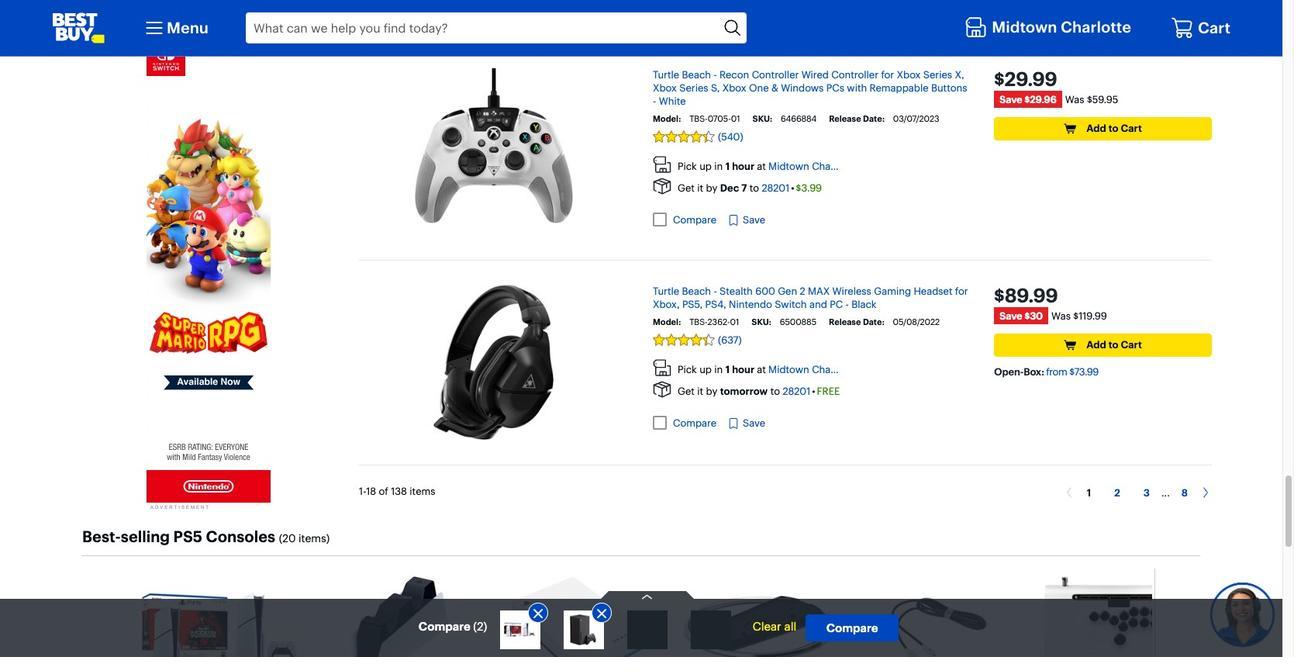 Task type: vqa. For each thing, say whether or not it's contained in the screenshot.
2nd REMOVE FROM COMPARE TRAY icon from left
yes



Task type: describe. For each thing, give the bounding box(es) containing it.
turtle beach - stealth 600 gen 2 max wireless gaming headset for xbox, ps5, ps4, nintendo switch and pc - black - front_zoom image
[[434, 285, 554, 440]]

1 horizontal spatial xbox
[[723, 82, 747, 94]]

compare ( 2 )
[[419, 619, 487, 634]]

ps4,
[[706, 298, 727, 310]]

midtown charlotte
[[992, 17, 1132, 36]]

midtown for $89.99
[[769, 363, 810, 376]]

best-
[[82, 527, 121, 546]]

save down get it by tomorrow to 28201 • free
[[743, 416, 766, 429]]

Type to search. Navigate forward to hear suggestions text field
[[246, 12, 720, 43]]

$199.99
[[142, 2, 184, 16]]

ps5,
[[683, 298, 703, 310]]

white
[[659, 95, 686, 107]]

compare right compare checkbox
[[673, 416, 717, 429]]

gen
[[778, 285, 798, 297]]

charlotte for $29.99
[[812, 160, 856, 172]]

sony - playstation 5 - dualsense charging station - white image
[[351, 576, 448, 657]]

by for $89.99
[[706, 385, 718, 397]]

18
[[366, 485, 376, 497]]

microsoft - xbox series x 1tb console - black image
[[568, 614, 599, 645]]

(20
[[279, 531, 296, 545]]

2362-
[[708, 317, 730, 327]]

remappable
[[870, 82, 929, 94]]

compare left (
[[419, 619, 471, 634]]

$150 - $199.99 link
[[107, 2, 184, 16]]

remove from compare tray image for sony - playstation 5 slim console – marvel's spider-man 2 bundle (full game download included) - white image
[[530, 606, 546, 621]]

$59.95
[[1088, 93, 1119, 105]]

black
[[852, 298, 877, 310]]

sony interactive entertainment - vertical stand for ps5 consoles - multi image
[[682, 596, 837, 657]]

1 compare checkbox from the top
[[653, 0, 667, 6]]

28201 button for $89.99
[[783, 385, 811, 397]]

all
[[785, 619, 797, 634]]

beach for $29.99
[[682, 68, 711, 81]]

was for $29.99
[[1066, 93, 1085, 105]]

items
[[410, 485, 436, 497]]

sku: for $29.99
[[753, 113, 773, 124]]

bestbuy.com image
[[52, 12, 105, 43]]

get for $29.99
[[678, 181, 695, 194]]

stealth
[[720, 285, 753, 297]]

save $30
[[1000, 310, 1044, 322]]

$150 - $199.99
[[107, 2, 184, 16]]

pcs
[[827, 82, 845, 94]]

by for $29.99
[[706, 181, 718, 194]]

advertisement
[[151, 505, 210, 510]]

(637)
[[718, 333, 742, 346]]

in for $89.99
[[715, 363, 723, 376]]

date: for $29.99
[[864, 113, 885, 124]]

0 vertical spatial 28201
[[762, 181, 790, 194]]

items)
[[299, 531, 330, 545]]

xbox,
[[653, 298, 680, 310]]

0 vertical spatial •
[[792, 181, 795, 194]]

turtle beach - stealth 600 gen 2 max wireless gaming headset for xbox, ps5, ps4, nintendo switch and pc - black
[[653, 285, 969, 310]]

add to cart button for $89.99
[[995, 334, 1213, 357]]

windows
[[781, 82, 824, 94]]

tbs- for $89.99
[[690, 317, 708, 327]]

one
[[749, 82, 769, 94]]

clear
[[753, 619, 782, 634]]

x,
[[955, 68, 965, 81]]

1 for $89.99
[[726, 363, 730, 376]]

in for $29.99
[[715, 160, 723, 172]]

600
[[756, 285, 776, 297]]

save $29.96
[[1000, 93, 1057, 106]]

midtown inside dropdown button
[[992, 17, 1058, 36]]

save down get it by dec 7 to 28201 • $3.99 at the right
[[743, 213, 766, 226]]

3
[[1144, 487, 1150, 499]]

05/08/2022
[[893, 317, 940, 327]]

save button for $29.99
[[728, 212, 766, 228]]

pick for $89.99
[[678, 363, 697, 376]]

138
[[391, 485, 407, 497]]

hour for $89.99
[[732, 363, 755, 376]]

switch
[[775, 298, 807, 310]]

max
[[808, 285, 830, 297]]

get it by dec 7 to 28201 • $3.99
[[678, 181, 822, 194]]

midtown for $29.99
[[769, 160, 810, 172]]

$89.99
[[995, 284, 1059, 307]]

get it by tomorrow to 28201 • free
[[678, 385, 840, 397]]

cart icon image
[[1171, 16, 1195, 40]]

up for $29.99
[[700, 160, 712, 172]]

$3.99
[[796, 181, 822, 194]]

compare link
[[806, 614, 899, 642]]

open-box: from $73.99
[[995, 366, 1099, 378]]

up for $89.99
[[700, 363, 712, 376]]

remove from compare tray image for microsoft - xbox series x 1tb console - black 'image'
[[594, 606, 610, 621]]

2 inside compare tray element
[[477, 619, 484, 634]]

hour for $29.99
[[732, 160, 755, 172]]

pick up in 1 hour at midtown charlotte for $29.99
[[678, 160, 856, 172]]

- right pc
[[846, 298, 849, 310]]

3 link
[[1133, 487, 1162, 499]]

6500885
[[780, 317, 817, 327]]

1 vertical spatial 28201
[[783, 385, 811, 397]]

charlotte inside dropdown button
[[1061, 17, 1132, 36]]

compare tray element
[[0, 591, 1295, 657]]

and
[[810, 298, 828, 310]]

$150 - $199.99 checkbox
[[84, 2, 98, 16]]

wireless
[[833, 285, 872, 297]]

clear all
[[753, 619, 797, 634]]

(
[[473, 619, 477, 634]]

1 controller from the left
[[752, 68, 799, 81]]

midtown charlotte button for $29.99
[[769, 160, 856, 172]]

tbs-0705-01
[[690, 113, 741, 124]]

charlotte for $89.99
[[812, 363, 856, 376]]

1-
[[359, 485, 366, 497]]

from $73.99
[[1047, 366, 1099, 378]]

clear all button
[[753, 619, 797, 634]]

tbs- for $29.99
[[690, 113, 708, 124]]

0 vertical spatial series
[[924, 68, 953, 81]]

$29.96
[[1025, 93, 1057, 106]]

28201 button for $29.99
[[762, 181, 790, 194]]

seagate - game drive for playstation consoles 5tb external usb 3.2 gen 1 portable hard drive with blue led lighting - white image
[[511, 576, 648, 657]]

0 horizontal spatial xbox
[[653, 82, 677, 94]]

ps5
[[173, 527, 202, 546]]

2 horizontal spatial xbox
[[897, 68, 921, 81]]

03/07/2023
[[894, 113, 940, 124]]

(540)
[[718, 130, 744, 142]]

2 compare checkbox from the top
[[653, 213, 667, 227]]

turtle beach - stealth 600 gen 2 max wireless gaming headset for xbox, ps5, ps4, nintendo switch and pc - black link
[[653, 285, 969, 310]]

6466884
[[781, 113, 817, 124]]

$30
[[1025, 310, 1044, 322]]

add for $29.99
[[1087, 122, 1107, 134]]

(637) link
[[653, 333, 970, 346]]

release for $89.99
[[829, 317, 861, 327]]

menu
[[167, 18, 209, 37]]

pick for $29.99
[[678, 160, 697, 172]]

midtown charlotte button for $89.99
[[769, 363, 856, 376]]

midtown charlotte button
[[965, 13, 1136, 43]]

buttons
[[932, 82, 968, 94]]

beach for $89.99
[[682, 285, 711, 297]]

add to cart for $89.99
[[1087, 339, 1143, 351]]

page ... element
[[1162, 487, 1171, 499]]

release for $29.99
[[830, 113, 862, 124]]



Task type: locate. For each thing, give the bounding box(es) containing it.
2 link
[[1103, 487, 1133, 499]]

2 vertical spatial 1
[[1087, 487, 1092, 499]]

1 vertical spatial release date:
[[829, 317, 885, 327]]

pick up in 1 hour at midtown charlotte up get it by dec 7 to 28201 • $3.99 at the right
[[678, 160, 856, 172]]

0 vertical spatial hour
[[732, 160, 755, 172]]

1 vertical spatial at
[[757, 363, 766, 376]]

turtle for $29.99
[[653, 68, 680, 81]]

0 vertical spatial pick
[[678, 160, 697, 172]]

add down 'was $59.95'
[[1087, 122, 1107, 134]]

&
[[772, 82, 779, 94]]

2 pick from the top
[[678, 363, 697, 376]]

-
[[135, 2, 139, 16], [714, 68, 717, 81], [653, 95, 657, 107], [714, 285, 717, 297], [846, 298, 849, 310]]

show less compare details image
[[642, 591, 653, 603]]

2 turtle from the top
[[653, 285, 680, 297]]

1 vertical spatial up
[[700, 363, 712, 376]]

1 horizontal spatial 2
[[800, 285, 806, 297]]

pick up in 1 hour at midtown charlotte up get it by tomorrow to 28201 • free
[[678, 363, 856, 376]]

1 vertical spatial midtown
[[769, 160, 810, 172]]

1-18 of 138 items
[[359, 485, 436, 497]]

release date: down with
[[830, 113, 885, 124]]

compared items element
[[500, 603, 747, 649]]

2 it from the top
[[698, 385, 704, 397]]

up down tbs-2362-01 at the right top
[[700, 363, 712, 376]]

0 horizontal spatial controller
[[752, 68, 799, 81]]

open-
[[995, 366, 1024, 378]]

release date: down the black
[[829, 317, 885, 327]]

0 vertical spatial was
[[1066, 93, 1085, 105]]

1 at from the top
[[757, 160, 766, 172]]

0 vertical spatial add to cart
[[1087, 122, 1143, 134]]

turtle beach - recon controller wired controller for xbox series x, xbox series s, xbox one & windows pcs with remappable buttons - white - front_zoom image
[[415, 68, 573, 224]]

add to cart button down $59.95
[[995, 117, 1213, 141]]

1 by from the top
[[706, 181, 718, 194]]

xbox up white
[[653, 82, 677, 94]]

1 vertical spatial by
[[706, 385, 718, 397]]

free
[[817, 385, 840, 397]]

0 vertical spatial beach
[[682, 68, 711, 81]]

1 horizontal spatial controller
[[832, 68, 879, 81]]

cart for $89.99
[[1121, 339, 1143, 351]]

pick up in 1 hour at midtown charlotte for $89.99
[[678, 363, 856, 376]]

01 for $29.99
[[731, 113, 741, 124]]

for up the 'remappable'
[[882, 68, 895, 81]]

midtown up $29.99
[[992, 17, 1058, 36]]

1 vertical spatial sku:
[[752, 317, 772, 327]]

sku: down one
[[753, 113, 773, 124]]

beach inside turtle beach - recon controller wired controller for xbox series x, xbox series s, xbox one & windows pcs with remappable buttons - white
[[682, 68, 711, 81]]

0 horizontal spatial remove from compare tray image
[[530, 606, 546, 621]]

0 vertical spatial cart
[[1199, 18, 1231, 37]]

0 vertical spatial for
[[882, 68, 895, 81]]

1 vertical spatial midtown charlotte button
[[769, 363, 856, 376]]

1 vertical spatial save button
[[728, 415, 766, 431]]

it left tomorrow
[[698, 385, 704, 397]]

selling
[[121, 527, 170, 546]]

1 vertical spatial for
[[956, 285, 969, 297]]

0 vertical spatial it
[[698, 181, 704, 194]]

pick down tbs-0705-01
[[678, 160, 697, 172]]

0 vertical spatial release
[[830, 113, 862, 124]]

release
[[830, 113, 862, 124], [829, 317, 861, 327]]

of
[[379, 485, 389, 497]]

1 vertical spatial •
[[812, 385, 816, 397]]

1 vertical spatial in
[[715, 363, 723, 376]]

add to cart button
[[995, 117, 1213, 141], [995, 334, 1213, 357]]

release date: for $89.99
[[829, 317, 885, 327]]

powera - ultra high speed hdmi 2.1 cable for ps5 - ultra hdmi for ps5 image
[[887, 576, 992, 657]]

0 vertical spatial release date:
[[830, 113, 885, 124]]

- up s,
[[714, 68, 717, 81]]

release date:
[[830, 113, 885, 124], [829, 317, 885, 327]]

0 vertical spatial charlotte
[[1061, 17, 1132, 36]]

1 vertical spatial pick
[[678, 363, 697, 376]]

2 left the 3
[[1115, 487, 1121, 499]]

date: down the black
[[863, 317, 885, 327]]

1 vertical spatial add to cart button
[[995, 334, 1213, 357]]

0 vertical spatial get
[[678, 181, 695, 194]]

1 vertical spatial date:
[[863, 317, 885, 327]]

1 vertical spatial add to cart
[[1087, 339, 1143, 351]]

1 horizontal spatial series
[[924, 68, 953, 81]]

•
[[792, 181, 795, 194], [812, 385, 816, 397]]

with
[[847, 82, 868, 94]]

compare
[[673, 213, 717, 225], [673, 416, 717, 429], [419, 619, 471, 634], [827, 621, 879, 635]]

1 hour from the top
[[732, 160, 755, 172]]

1 vertical spatial release
[[829, 317, 861, 327]]

2 save button from the top
[[728, 415, 766, 431]]

charlotte up free
[[812, 363, 856, 376]]

turtle inside turtle beach - stealth 600 gen 2 max wireless gaming headset for xbox, ps5, ps4, nintendo switch and pc - black
[[653, 285, 680, 297]]

charlotte
[[1061, 17, 1132, 36], [812, 160, 856, 172], [812, 363, 856, 376]]

0 vertical spatial midtown
[[992, 17, 1058, 36]]

2 add to cart from the top
[[1087, 339, 1143, 351]]

up down tbs-0705-01
[[700, 160, 712, 172]]

xbox up the 'remappable'
[[897, 68, 921, 81]]

0 vertical spatial model:
[[653, 113, 681, 124]]

0 vertical spatial compare checkbox
[[653, 0, 667, 6]]

was right $30
[[1052, 309, 1071, 322]]

add to cart button for $29.99
[[995, 117, 1213, 141]]

1 vertical spatial was
[[1052, 309, 1071, 322]]

$150
[[107, 2, 132, 16]]

at for $29.99
[[757, 160, 766, 172]]

nintendo
[[729, 298, 773, 310]]

$119.99
[[1074, 309, 1108, 322]]

best buy help human beacon image
[[1210, 581, 1276, 647]]

8
[[1182, 487, 1189, 499]]

28201 right the 7
[[762, 181, 790, 194]]

2 inside turtle beach - stealth 600 gen 2 max wireless gaming headset for xbox, ps5, ps4, nintendo switch and pc - black
[[800, 285, 806, 297]]

1 horizontal spatial for
[[956, 285, 969, 297]]

beach inside turtle beach - stealth 600 gen 2 max wireless gaming headset for xbox, ps5, ps4, nintendo switch and pc - black
[[682, 285, 711, 297]]

1 vertical spatial get
[[678, 385, 695, 397]]

1 vertical spatial compare checkbox
[[653, 213, 667, 227]]

2 controller from the left
[[832, 68, 879, 81]]

(540) link
[[653, 130, 970, 143]]

1 add from the top
[[1087, 122, 1107, 134]]

0 vertical spatial 01
[[731, 113, 741, 124]]

series up buttons
[[924, 68, 953, 81]]

0 vertical spatial up
[[700, 160, 712, 172]]

2 by from the top
[[706, 385, 718, 397]]

save left $30
[[1000, 310, 1023, 322]]

was for $89.99
[[1052, 309, 1071, 322]]

28201 left free
[[783, 385, 811, 397]]

release down pcs
[[830, 113, 862, 124]]

1 up dec
[[726, 160, 730, 172]]

0 vertical spatial save button
[[728, 212, 766, 228]]

sony - playstation 5 slim console – marvel's spider-man 2 bundle (full game download included) - white image
[[504, 614, 535, 645]]

date: for $89.99
[[863, 317, 885, 327]]

add to cart for $29.99
[[1087, 122, 1143, 134]]

was left $59.95
[[1066, 93, 1085, 105]]

for right headset
[[956, 285, 969, 297]]

model: for $89.99
[[653, 317, 681, 327]]

pc
[[830, 298, 843, 310]]

sony - playstation 5 slim console – call of duty modern warfare iii bundle (full game download included) - white image
[[142, 593, 297, 657]]

compare right all
[[827, 621, 879, 635]]

1 vertical spatial 28201 button
[[783, 385, 811, 397]]

controller up &
[[752, 68, 799, 81]]

2 get from the top
[[678, 385, 695, 397]]

best-selling ps5 consoles (20 items)
[[82, 527, 330, 546]]

by left tomorrow
[[706, 385, 718, 397]]

release date: for $29.99
[[830, 113, 885, 124]]

1 vertical spatial 1
[[726, 363, 730, 376]]

compare down get it by dec 7 to 28201 • $3.99 at the right
[[673, 213, 717, 225]]

Compare checkbox
[[653, 416, 667, 430]]

get for $89.99
[[678, 385, 695, 397]]

nba 2k24 kobe bryant edition - xbox series x - front_zoom image
[[434, 0, 554, 19]]

turtle for $89.99
[[653, 285, 680, 297]]

was $119.99
[[1052, 309, 1108, 322]]

sku: down nintendo
[[752, 317, 772, 327]]

release down pc
[[829, 317, 861, 327]]

headset
[[914, 285, 953, 297]]

turtle beach - recon controller wired controller for xbox series x, xbox series s, xbox one & windows pcs with remappable buttons - white link
[[653, 68, 968, 107]]

1 vertical spatial model:
[[653, 317, 681, 327]]

01 up (540)
[[731, 113, 741, 124]]

1 get from the top
[[678, 181, 695, 194]]

in up dec
[[715, 160, 723, 172]]

2 vertical spatial midtown
[[769, 363, 810, 376]]

midtown up $3.99
[[769, 160, 810, 172]]

1 add to cart button from the top
[[995, 117, 1213, 141]]

pick down tbs-2362-01 at the right top
[[678, 363, 697, 376]]

was $59.95
[[1066, 93, 1119, 105]]

28201 button left free
[[783, 385, 811, 397]]

0 vertical spatial sku:
[[753, 113, 773, 124]]

it left dec
[[698, 181, 704, 194]]

cart link
[[1171, 16, 1231, 40]]

get left dec
[[678, 181, 695, 194]]

28201 button right the 7
[[762, 181, 790, 194]]

series left s,
[[680, 82, 709, 94]]

turtle up white
[[653, 68, 680, 81]]

advertisement region
[[147, 37, 271, 503]]

2 release from the top
[[829, 317, 861, 327]]

1 release from the top
[[830, 113, 862, 124]]

date: down with
[[864, 113, 885, 124]]

it for $29.99
[[698, 181, 704, 194]]

hour up the 7
[[732, 160, 755, 172]]

add for $89.99
[[1087, 339, 1107, 351]]

1 pick up in 1 hour at midtown charlotte from the top
[[678, 160, 856, 172]]

save
[[1000, 93, 1023, 106], [743, 213, 766, 226], [1000, 310, 1023, 322], [743, 416, 766, 429]]

0 vertical spatial midtown charlotte button
[[769, 160, 856, 172]]

dec
[[720, 181, 740, 194]]

2
[[800, 285, 806, 297], [1115, 487, 1121, 499], [477, 619, 484, 634]]

save button down tomorrow
[[728, 415, 766, 431]]

1 vertical spatial add
[[1087, 339, 1107, 351]]

at
[[757, 160, 766, 172], [757, 363, 766, 376]]

for inside turtle beach - recon controller wired controller for xbox series x, xbox series s, xbox one & windows pcs with remappable buttons - white
[[882, 68, 895, 81]]

charlotte up 'was $59.95'
[[1061, 17, 1132, 36]]

hour
[[732, 160, 755, 172], [732, 363, 755, 376]]

get left tomorrow
[[678, 385, 695, 397]]

save down $29.99
[[1000, 93, 1023, 106]]

1 vertical spatial pick up in 1 hour at midtown charlotte
[[678, 363, 856, 376]]

model: for $29.99
[[653, 113, 681, 124]]

0 horizontal spatial series
[[680, 82, 709, 94]]

beach
[[682, 68, 711, 81], [682, 285, 711, 297]]

wired
[[802, 68, 829, 81]]

midtown
[[992, 17, 1058, 36], [769, 160, 810, 172], [769, 363, 810, 376]]

0 horizontal spatial •
[[792, 181, 795, 194]]

by
[[706, 181, 718, 194], [706, 385, 718, 397]]

2 hour from the top
[[732, 363, 755, 376]]

2 left sony - playstation 5 slim console – marvel's spider-man 2 bundle (full game download included) - white image
[[477, 619, 484, 634]]

1 remove from compare tray image from the left
[[530, 606, 546, 621]]

2 release date: from the top
[[829, 317, 885, 327]]

2 vertical spatial 2
[[477, 619, 484, 634]]

add to cart down $119.99
[[1087, 339, 1143, 351]]

1 up from the top
[[700, 160, 712, 172]]

model: down xbox,
[[653, 317, 681, 327]]

)
[[484, 619, 487, 634]]

recon
[[720, 68, 750, 81]]

hour up tomorrow
[[732, 363, 755, 376]]

add down $119.99
[[1087, 339, 1107, 351]]

01 for $89.99
[[730, 317, 740, 327]]

2 up from the top
[[700, 363, 712, 376]]

1 vertical spatial hour
[[732, 363, 755, 376]]

1 vertical spatial series
[[680, 82, 709, 94]]

midtown up get it by tomorrow to 28201 • free
[[769, 363, 810, 376]]

menu button
[[142, 16, 209, 40]]

at up get it by dec 7 to 28201 • $3.99 at the right
[[757, 160, 766, 172]]

0 vertical spatial 1
[[726, 160, 730, 172]]

1 vertical spatial it
[[698, 385, 704, 397]]

cart for $29.99
[[1121, 122, 1143, 134]]

1 left 2 link
[[1087, 487, 1092, 499]]

2 pick up in 1 hour at midtown charlotte from the top
[[678, 363, 856, 376]]

at for $89.99
[[757, 363, 766, 376]]

add
[[1087, 122, 1107, 134], [1087, 339, 1107, 351]]

2 beach from the top
[[682, 285, 711, 297]]

2 model: from the top
[[653, 317, 681, 327]]

0 vertical spatial turtle
[[653, 68, 680, 81]]

tbs-2362-01
[[690, 317, 740, 327]]

• left $3.99
[[792, 181, 795, 194]]

at up get it by tomorrow to 28201 • free
[[757, 363, 766, 376]]

s,
[[711, 82, 720, 94]]

1 tbs- from the top
[[690, 113, 708, 124]]

0 vertical spatial add to cart button
[[995, 117, 1213, 141]]

1 vertical spatial beach
[[682, 285, 711, 297]]

0 vertical spatial 2
[[800, 285, 806, 297]]

01 up (637)
[[730, 317, 740, 327]]

0 horizontal spatial 2
[[477, 619, 484, 634]]

1 save button from the top
[[728, 212, 766, 228]]

add to cart button down $119.99
[[995, 334, 1213, 357]]

controller up with
[[832, 68, 879, 81]]

2 vertical spatial cart
[[1121, 339, 1143, 351]]

pick up in 1 hour at midtown charlotte
[[678, 160, 856, 172], [678, 363, 856, 376]]

midtown charlotte button
[[769, 160, 856, 172], [769, 363, 856, 376]]

2 vertical spatial charlotte
[[812, 363, 856, 376]]

consoles
[[206, 527, 276, 546]]

by left dec
[[706, 181, 718, 194]]

turtle beach - recon controller wired controller for xbox series x, xbox series s, xbox one & windows pcs with remappable buttons - white
[[653, 68, 968, 107]]

0 vertical spatial in
[[715, 160, 723, 172]]

0 vertical spatial pick up in 1 hour at midtown charlotte
[[678, 160, 856, 172]]

add to cart
[[1087, 122, 1143, 134], [1087, 339, 1143, 351]]

1 turtle from the top
[[653, 68, 680, 81]]

1 pick from the top
[[678, 160, 697, 172]]

0 vertical spatial add
[[1087, 122, 1107, 134]]

2 add from the top
[[1087, 339, 1107, 351]]

2 tbs- from the top
[[690, 317, 708, 327]]

1 vertical spatial charlotte
[[812, 160, 856, 172]]

2 right gen
[[800, 285, 806, 297]]

1 horizontal spatial remove from compare tray image
[[594, 606, 610, 621]]

$29.99
[[995, 68, 1058, 91]]

1 beach from the top
[[682, 68, 711, 81]]

2 horizontal spatial 2
[[1115, 487, 1121, 499]]

Compare checkbox
[[653, 0, 667, 6], [653, 213, 667, 227]]

0 vertical spatial date:
[[864, 113, 885, 124]]

1 up tomorrow
[[726, 363, 730, 376]]

xbox down recon
[[723, 82, 747, 94]]

1 vertical spatial cart
[[1121, 122, 1143, 134]]

get
[[678, 181, 695, 194], [678, 385, 695, 397]]

1 release date: from the top
[[830, 113, 885, 124]]

turtle inside turtle beach - recon controller wired controller for xbox series x, xbox series s, xbox one & windows pcs with remappable buttons - white
[[653, 68, 680, 81]]

box:
[[1024, 366, 1045, 378]]

midtown charlotte button up $3.99
[[769, 160, 856, 172]]

1 add to cart from the top
[[1087, 122, 1143, 134]]

2 at from the top
[[757, 363, 766, 376]]

1 vertical spatial 2
[[1115, 487, 1121, 499]]

midtown charlotte button up free
[[769, 363, 856, 376]]

- up 'ps4,'
[[714, 285, 717, 297]]

gaming
[[875, 285, 912, 297]]

model: down white
[[653, 113, 681, 124]]

turtle up xbox,
[[653, 285, 680, 297]]

it for $89.99
[[698, 385, 704, 397]]

1
[[726, 160, 730, 172], [726, 363, 730, 376], [1087, 487, 1092, 499]]

1 for $29.99
[[726, 160, 730, 172]]

- right the $150
[[135, 2, 139, 16]]

controller
[[752, 68, 799, 81], [832, 68, 879, 81]]

1 vertical spatial 01
[[730, 317, 740, 327]]

0 horizontal spatial for
[[882, 68, 895, 81]]

1 vertical spatial tbs-
[[690, 317, 708, 327]]

pdp - victrix pro fs-12 arcade fight stick: playstation 5, playstation 4, & pc - white image
[[1045, 576, 1194, 657]]

1 vertical spatial turtle
[[653, 285, 680, 297]]

0 vertical spatial 28201 button
[[762, 181, 790, 194]]

date:
[[864, 113, 885, 124], [863, 317, 885, 327]]

add to cart down $59.95
[[1087, 122, 1143, 134]]

in down (637)
[[715, 363, 723, 376]]

1 model: from the top
[[653, 113, 681, 124]]

beach up s,
[[682, 68, 711, 81]]

save button for $89.99
[[728, 415, 766, 431]]

charlotte up $3.99
[[812, 160, 856, 172]]

1 it from the top
[[698, 181, 704, 194]]

sku: for $89.99
[[752, 317, 772, 327]]

for
[[882, 68, 895, 81], [956, 285, 969, 297]]

0 vertical spatial at
[[757, 160, 766, 172]]

2 add to cart button from the top
[[995, 334, 1213, 357]]

save button down the 7
[[728, 212, 766, 228]]

beach up ps5,
[[682, 285, 711, 297]]

7
[[742, 181, 747, 194]]

for inside turtle beach - stealth 600 gen 2 max wireless gaming headset for xbox, ps5, ps4, nintendo switch and pc - black
[[956, 285, 969, 297]]

2 midtown charlotte button from the top
[[769, 363, 856, 376]]

- left white
[[653, 95, 657, 107]]

0705-
[[708, 113, 731, 124]]

remove from compare tray image
[[530, 606, 546, 621], [594, 606, 610, 621]]

8 link
[[1171, 487, 1200, 499]]

1 midtown charlotte button from the top
[[769, 160, 856, 172]]

1 horizontal spatial •
[[812, 385, 816, 397]]

0 vertical spatial by
[[706, 181, 718, 194]]

2 in from the top
[[715, 363, 723, 376]]

• left free
[[812, 385, 816, 397]]

in
[[715, 160, 723, 172], [715, 363, 723, 376]]

tomorrow
[[720, 385, 768, 397]]

2 remove from compare tray image from the left
[[594, 606, 610, 621]]

1 in from the top
[[715, 160, 723, 172]]

0 vertical spatial tbs-
[[690, 113, 708, 124]]



